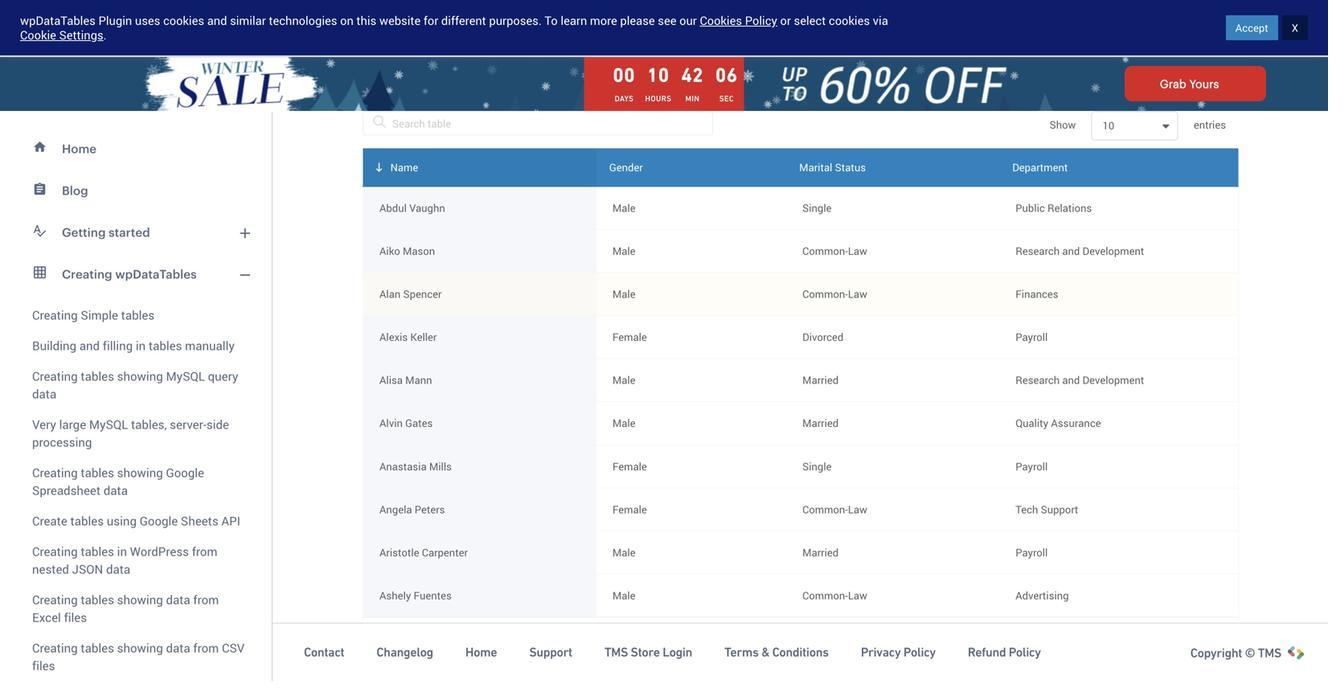Task type: locate. For each thing, give the bounding box(es) containing it.
contact link
[[304, 644, 344, 660]]

from inside creating tables in wordpress from nested json data
[[192, 543, 218, 560]]

male for alisa mann
[[613, 373, 636, 387]]

to
[[771, 24, 783, 36]]

1 vertical spatial research and development
[[1016, 373, 1145, 387]]

1 female from the top
[[613, 330, 647, 344]]

creating inside creating tables showing data from csv files
[[32, 640, 78, 656]]

0 horizontal spatial marital
[[799, 160, 833, 174]]

tms left store
[[605, 645, 628, 660]]

policy for privacy policy
[[904, 645, 936, 660]]

nothing selected left the terms
[[626, 634, 705, 648]]

tables left using
[[70, 513, 104, 529]]

1 vertical spatial single
[[803, 459, 832, 474]]

law
[[848, 244, 868, 258], [848, 287, 868, 301], [848, 502, 868, 517], [848, 588, 868, 603]]

payroll down finances
[[1016, 330, 1048, 344]]

nothing selected down advertising
[[1029, 634, 1109, 648]]

1 horizontal spatial 10
[[1103, 118, 1115, 133]]

0 vertical spatial in
[[136, 337, 146, 354]]

to
[[545, 12, 558, 29]]

simple
[[81, 307, 118, 323]]

creating up building on the left
[[32, 307, 78, 323]]

1 vertical spatial home link
[[466, 644, 497, 660]]

1 male from the top
[[613, 201, 636, 215]]

tables,
[[131, 416, 167, 433]]

name
[[391, 160, 418, 174]]

privacy policy link
[[861, 644, 936, 660]]

accept button
[[1226, 15, 1278, 40]]

0 horizontal spatial policy
[[745, 12, 778, 29]]

tables up spreadsheet
[[81, 464, 114, 481]]

research and development up assurance
[[1016, 373, 1145, 387]]

on left how
[[729, 24, 743, 36]]

1 married from the top
[[803, 373, 839, 387]]

the left for
[[405, 24, 423, 36]]

showing down "very large mysql tables, server-side processing" link
[[117, 464, 163, 481]]

1 horizontal spatial mysql
[[166, 368, 205, 384]]

mysql left "query"
[[166, 368, 205, 384]]

research and development down 'relations'
[[1016, 244, 1145, 258]]

divorced
[[803, 330, 844, 344]]

development up assurance
[[1083, 373, 1145, 387]]

the
[[405, 24, 423, 36], [596, 24, 614, 36]]

0 vertical spatial support
[[1041, 502, 1079, 517]]

data up using
[[104, 482, 128, 499]]

0 vertical spatial status
[[835, 160, 866, 174]]

marital inside button
[[864, 632, 899, 647]]

male
[[613, 201, 636, 215], [613, 244, 636, 258], [613, 287, 636, 301], [613, 373, 636, 387], [613, 416, 636, 430], [613, 545, 636, 560], [613, 588, 636, 603]]

home link left support link
[[466, 644, 497, 660]]

0 horizontal spatial status
[[835, 160, 866, 174]]

2 female from the top
[[613, 459, 647, 474]]

selected down advertising
[[1069, 634, 1109, 648]]

single
[[803, 201, 832, 215], [803, 459, 832, 474]]

1 payroll from the top
[[1016, 330, 1048, 344]]

1 research from the top
[[1016, 244, 1060, 258]]

creating
[[62, 267, 112, 281], [32, 307, 78, 323], [32, 368, 78, 384], [32, 464, 78, 481], [32, 543, 78, 560], [32, 591, 78, 608], [32, 640, 78, 656]]

research and development for married
[[1016, 373, 1145, 387]]

0 horizontal spatial on
[[340, 12, 354, 29]]

6 male from the top
[[613, 545, 636, 560]]

0 vertical spatial single
[[803, 201, 832, 215]]

1 horizontal spatial nothing
[[1029, 634, 1066, 648]]

query
[[208, 368, 238, 384]]

payroll for single
[[1016, 459, 1048, 474]]

0 vertical spatial from
[[192, 543, 218, 560]]

creating inside creating tables showing google spreadsheet data
[[32, 464, 78, 481]]

0 vertical spatial married
[[803, 373, 839, 387]]

2 payroll from the top
[[1016, 459, 1048, 474]]

1 vertical spatial married
[[803, 416, 839, 430]]

first,
[[456, 24, 480, 36]]

common-law for finances
[[803, 287, 868, 301]]

2 development from the top
[[1083, 373, 1145, 387]]

2 vertical spatial female
[[613, 502, 647, 517]]

development down 'relations'
[[1083, 244, 1145, 258]]

creating down excel on the left of page
[[32, 640, 78, 656]]

0 vertical spatial marital status
[[799, 160, 866, 174]]

tms
[[605, 645, 628, 660], [1258, 646, 1282, 660]]

tables for creating tables showing mysql query data
[[81, 368, 114, 384]]

0 vertical spatial home
[[62, 142, 97, 156]]

0 horizontal spatial home
[[62, 142, 97, 156]]

create
[[785, 24, 820, 36]]

data down wordpress
[[166, 591, 190, 608]]

0 horizontal spatial files
[[32, 657, 55, 674]]

marital for marital status button
[[864, 632, 899, 647]]

1 horizontal spatial support
[[1041, 502, 1079, 517]]

mason
[[403, 244, 435, 258]]

0 horizontal spatial tms
[[605, 645, 628, 660]]

in right filling on the left
[[136, 337, 146, 354]]

status inside button
[[902, 632, 935, 647]]

via
[[873, 12, 888, 29]]

tables inside creating tables in wordpress from nested json data
[[81, 543, 114, 560]]

data left csv
[[166, 640, 190, 656]]

nothing selected button
[[626, 627, 770, 655], [1029, 627, 1222, 655]]

common-law for advertising
[[803, 588, 868, 603]]

1 vertical spatial marital
[[864, 632, 899, 647]]

started
[[109, 225, 150, 239]]

abdul
[[380, 201, 407, 215]]

mysql right large
[[89, 416, 128, 433]]

creating inside creating tables showing data from excel files
[[32, 591, 78, 608]]

angela
[[380, 502, 412, 517]]

marital status inside button
[[861, 632, 935, 647]]

cookies right uses on the top of page
[[163, 12, 204, 29]]

data up very
[[32, 386, 56, 402]]

0 horizontal spatial nothing
[[626, 634, 663, 648]]

tables down json
[[81, 591, 114, 608]]

tables up building and filling in tables manually link
[[121, 307, 155, 323]]

1 horizontal spatial files
[[64, 609, 87, 626]]

3 law from the top
[[848, 502, 868, 517]]

creating down building on the left
[[32, 368, 78, 384]]

let's
[[350, 24, 374, 36]]

angela peters
[[380, 502, 445, 517]]

2 vertical spatial married
[[803, 545, 839, 560]]

1 common-law from the top
[[803, 244, 868, 258]]

tables up json
[[81, 543, 114, 560]]

0 horizontal spatial support
[[529, 645, 572, 660]]

1 single from the top
[[803, 201, 832, 215]]

step
[[661, 24, 685, 36]]

on
[[340, 12, 354, 29], [729, 24, 743, 36]]

0 horizontal spatial in
[[117, 543, 127, 560]]

from inside creating tables showing data from excel files
[[193, 591, 219, 608]]

research up finances
[[1016, 244, 1060, 258]]

print button
[[478, 71, 550, 103]]

4 common-law from the top
[[803, 588, 868, 603]]

1 vertical spatial development
[[1083, 373, 1145, 387]]

google down server-
[[166, 464, 204, 481]]

google inside creating tables showing google spreadsheet data
[[166, 464, 204, 481]]

creating inside creating tables in wordpress from nested json data
[[32, 543, 78, 560]]

public relations
[[1016, 201, 1092, 215]]

home up blog
[[62, 142, 97, 156]]

cookies left via
[[829, 12, 870, 29]]

0 horizontal spatial 10
[[647, 64, 670, 86]]

showing down creating tables in wordpress from nested json data link
[[117, 591, 163, 608]]

sheets
[[181, 513, 219, 529]]

tables for creating tables in wordpress from nested json data
[[81, 543, 114, 560]]

uses
[[135, 12, 160, 29]]

assurance
[[1051, 416, 1101, 430]]

home left support link
[[466, 645, 497, 660]]

0 vertical spatial research
[[1016, 244, 1060, 258]]

common-law for research and development
[[803, 244, 868, 258]]

4 male from the top
[[613, 373, 636, 387]]

policy right privacy on the bottom right
[[904, 645, 936, 660]]

female for single
[[613, 459, 647, 474]]

keller
[[410, 330, 437, 344]]

marital status for marital status button
[[861, 632, 935, 647]]

1 horizontal spatial cookies
[[829, 12, 870, 29]]

files for creating tables showing data from excel files
[[64, 609, 87, 626]]

1 horizontal spatial nothing selected button
[[1029, 627, 1222, 655]]

2 common- from the top
[[803, 287, 848, 301]]

1 vertical spatial in
[[117, 543, 127, 560]]

wpdatatables plugin uses cookies and similar technologies on this website for different purposes. to learn more please see our cookies policy or select cookies via cookie settings .
[[20, 12, 888, 43]]

department
[[1013, 160, 1068, 174]]

0 horizontal spatial mysql
[[89, 416, 128, 433]]

very large mysql tables, server-side processing link
[[10, 409, 262, 458]]

1 horizontal spatial in
[[136, 337, 146, 354]]

2 vertical spatial from
[[193, 640, 219, 656]]

1 the from the left
[[405, 24, 423, 36]]

research up 'quality'
[[1016, 373, 1060, 387]]

0 vertical spatial marital
[[799, 160, 833, 174]]

creating tables showing google spreadsheet data
[[32, 464, 204, 499]]

10 up the department: activate to sort column ascending element
[[1103, 118, 1115, 133]]

please
[[620, 12, 655, 29]]

1 horizontal spatial tms
[[1258, 646, 1282, 660]]

files inside creating tables showing data from excel files
[[64, 609, 87, 626]]

showing down building and filling in tables manually link
[[117, 368, 163, 384]]

showing down creating tables showing data from excel files link
[[117, 640, 163, 656]]

and left similar
[[207, 12, 227, 29]]

data right json
[[106, 561, 130, 577]]

3 female from the top
[[613, 502, 647, 517]]

go
[[533, 24, 547, 36]]

06
[[716, 64, 738, 86]]

payroll for divorced
[[1016, 330, 1048, 344]]

fuentes
[[414, 588, 452, 603]]

getting started
[[62, 225, 150, 239]]

marital status: activate to sort column ascending element
[[787, 148, 1000, 186]]

files
[[64, 609, 87, 626], [32, 657, 55, 674]]

10 up "hours" at the top of the page
[[647, 64, 670, 86]]

1 vertical spatial google
[[140, 513, 178, 529]]

1 vertical spatial payroll
[[1016, 459, 1048, 474]]

tutorial
[[687, 24, 727, 36]]

2 law from the top
[[848, 287, 868, 301]]

3 male from the top
[[613, 287, 636, 301]]

google
[[166, 464, 204, 481], [140, 513, 178, 529]]

2 vertical spatial payroll
[[1016, 545, 1048, 560]]

0 horizontal spatial cookies
[[163, 12, 204, 29]]

1 vertical spatial mysql
[[89, 416, 128, 433]]

2 research from the top
[[1016, 373, 1060, 387]]

4 law from the top
[[848, 588, 868, 603]]

contact
[[304, 645, 344, 660]]

10 button
[[1103, 112, 1167, 139]]

1 showing from the top
[[117, 368, 163, 384]]

3 payroll from the top
[[1016, 545, 1048, 560]]

payroll down 'quality'
[[1016, 459, 1048, 474]]

in down using
[[117, 543, 127, 560]]

grab yours
[[1160, 77, 1219, 90]]

1 vertical spatial from
[[193, 591, 219, 608]]

support link
[[529, 644, 572, 660]]

creating tables showing mysql query data link
[[10, 361, 262, 409]]

tms right ©
[[1258, 646, 1282, 660]]

0 horizontal spatial nothing selected
[[626, 634, 705, 648]]

policy right 'refund'
[[1009, 645, 1041, 660]]

yours
[[1190, 77, 1219, 90]]

tables
[[121, 307, 155, 323], [149, 337, 182, 354], [81, 368, 114, 384], [81, 464, 114, 481], [70, 513, 104, 529], [81, 543, 114, 560], [81, 591, 114, 608], [81, 640, 114, 656]]

2 married from the top
[[803, 416, 839, 430]]

privacy policy
[[861, 645, 936, 660]]

showing inside creating tables showing google spreadsheet data
[[117, 464, 163, 481]]

1 common- from the top
[[803, 244, 848, 258]]

x button
[[1282, 15, 1308, 40]]

2 the from the left
[[596, 24, 614, 36]]

selected right store
[[666, 634, 705, 648]]

from inside creating tables showing data from csv files
[[193, 640, 219, 656]]

cookie settings button
[[20, 27, 103, 43]]

1 horizontal spatial home
[[466, 645, 497, 660]]

1 vertical spatial support
[[529, 645, 572, 660]]

view
[[377, 24, 402, 36]]

0 vertical spatial 10
[[647, 64, 670, 86]]

2 research and development from the top
[[1016, 373, 1145, 387]]

law for finances
[[848, 287, 868, 301]]

showing inside creating tables showing data from csv files
[[117, 640, 163, 656]]

research for common-law
[[1016, 244, 1060, 258]]

table
[[425, 24, 453, 36]]

0 horizontal spatial selected
[[666, 634, 705, 648]]

1 vertical spatial home
[[466, 645, 497, 660]]

development for common-law
[[1083, 244, 1145, 258]]

0 vertical spatial wpdatatables
[[20, 12, 96, 29]]

in
[[136, 337, 146, 354], [117, 543, 127, 560]]

1 nothing selected from the left
[[626, 634, 705, 648]]

0 horizontal spatial wpdatatables
[[20, 12, 96, 29]]

files right excel on the left of page
[[64, 609, 87, 626]]

learn
[[561, 12, 587, 29]]

tables inside creating tables showing data from csv files
[[81, 640, 114, 656]]

2 common-law from the top
[[803, 287, 868, 301]]

refund policy link
[[968, 644, 1041, 660]]

1 vertical spatial female
[[613, 459, 647, 474]]

google up wordpress
[[140, 513, 178, 529]]

3 common- from the top
[[803, 502, 848, 517]]

payroll down tech
[[1016, 545, 1048, 560]]

creating up spreadsheet
[[32, 464, 78, 481]]

2 showing from the top
[[117, 464, 163, 481]]

blog link
[[10, 170, 262, 212]]

development
[[1083, 244, 1145, 258], [1083, 373, 1145, 387]]

creating for creating tables in wordpress from nested json data
[[32, 543, 78, 560]]

tables inside creating tables showing mysql query data
[[81, 368, 114, 384]]

research for married
[[1016, 373, 1060, 387]]

common-law
[[803, 244, 868, 258], [803, 287, 868, 301], [803, 502, 868, 517], [803, 588, 868, 603]]

1 law from the top
[[848, 244, 868, 258]]

showing inside creating tables showing data from excel files
[[117, 591, 163, 608]]

single for male
[[803, 201, 832, 215]]

0 vertical spatial files
[[64, 609, 87, 626]]

1 horizontal spatial status
[[902, 632, 935, 647]]

showing inside creating tables showing mysql query data
[[117, 368, 163, 384]]

and
[[207, 12, 227, 29], [483, 24, 503, 36], [1063, 244, 1080, 258], [79, 337, 100, 354], [1063, 373, 1080, 387]]

2 nothing selected from the left
[[1029, 634, 1109, 648]]

policy
[[745, 12, 778, 29], [904, 645, 936, 660], [1009, 645, 1041, 660]]

1 vertical spatial status
[[902, 632, 935, 647]]

aristotle carpenter
[[380, 545, 468, 560]]

1 horizontal spatial selected
[[1069, 634, 1109, 648]]

0 vertical spatial research and development
[[1016, 244, 1145, 258]]

3 showing from the top
[[117, 591, 163, 608]]

tech
[[1016, 502, 1039, 517]]

tables for creating tables showing google spreadsheet data
[[81, 464, 114, 481]]

common- for advertising
[[803, 588, 848, 603]]

files down excel on the left of page
[[32, 657, 55, 674]]

side
[[207, 416, 229, 433]]

quality
[[1016, 416, 1049, 430]]

2 male from the top
[[613, 244, 636, 258]]

files inside creating tables showing data from csv files
[[32, 657, 55, 674]]

1 development from the top
[[1083, 244, 1145, 258]]

4 common- from the top
[[803, 588, 848, 603]]

quality assurance
[[1016, 416, 1101, 430]]

2 nothing selected button from the left
[[1029, 627, 1222, 655]]

wpdatatables up creating simple tables link
[[115, 267, 197, 281]]

from for creating tables in wordpress from nested json data
[[192, 543, 218, 560]]

0 vertical spatial google
[[166, 464, 204, 481]]

research and development for common-law
[[1016, 244, 1145, 258]]

and inside the wpdatatables plugin uses cookies and similar technologies on this website for different purposes. to learn more please see our cookies policy or select cookies via cookie settings .
[[207, 12, 227, 29]]

1 horizontal spatial marital
[[864, 632, 899, 647]]

tables for creating tables showing data from csv files
[[81, 640, 114, 656]]

0 vertical spatial payroll
[[1016, 330, 1048, 344]]

10 inside button
[[1103, 118, 1115, 133]]

wpdatatables left . at the left top of the page
[[20, 12, 96, 29]]

1 research and development from the top
[[1016, 244, 1145, 258]]

tables for creating tables showing data from excel files
[[81, 591, 114, 608]]

1 horizontal spatial the
[[596, 24, 614, 36]]

nothing selected
[[626, 634, 705, 648], [1029, 634, 1109, 648]]

tables down creating tables showing data from excel files
[[81, 640, 114, 656]]

creating up excel on the left of page
[[32, 591, 78, 608]]

2 single from the top
[[803, 459, 832, 474]]

0 vertical spatial mysql
[[166, 368, 205, 384]]

1 vertical spatial research
[[1016, 373, 1060, 387]]

peters
[[415, 502, 445, 517]]

home link up blog
[[10, 128, 262, 170]]

creating inside creating tables showing mysql query data
[[32, 368, 78, 384]]

0 vertical spatial development
[[1083, 244, 1145, 258]]

2 horizontal spatial policy
[[1009, 645, 1041, 660]]

1 horizontal spatial nothing selected
[[1029, 634, 1109, 648]]

refund
[[968, 645, 1006, 660]]

1 vertical spatial wpdatatables
[[115, 267, 197, 281]]

0 horizontal spatial the
[[405, 24, 423, 36]]

data inside creating tables showing mysql query data
[[32, 386, 56, 402]]

home
[[62, 142, 97, 156], [466, 645, 497, 660]]

creating up nested
[[32, 543, 78, 560]]

5 male from the top
[[613, 416, 636, 430]]

3 common-law from the top
[[803, 502, 868, 517]]

common- for research and development
[[803, 244, 848, 258]]

1 vertical spatial marital status
[[861, 632, 935, 647]]

and down 'relations'
[[1063, 244, 1080, 258]]

0 vertical spatial female
[[613, 330, 647, 344]]

login
[[663, 645, 692, 660]]

0 horizontal spatial nothing selected button
[[626, 627, 770, 655]]

gates
[[405, 416, 433, 430]]

4 showing from the top
[[117, 640, 163, 656]]

the left step-
[[596, 24, 614, 36]]

google for using
[[140, 513, 178, 529]]

1 horizontal spatial policy
[[904, 645, 936, 660]]

common- for finances
[[803, 287, 848, 301]]

name: activate to sort column descending element
[[363, 148, 597, 186]]

1 horizontal spatial home link
[[466, 644, 497, 660]]

0 vertical spatial home link
[[10, 128, 262, 170]]

tables inside creating tables showing google spreadsheet data
[[81, 464, 114, 481]]

1 vertical spatial files
[[32, 657, 55, 674]]

tms store login
[[605, 645, 692, 660]]

1 vertical spatial 10
[[1103, 118, 1115, 133]]

on left this at the left top of the page
[[340, 12, 354, 29]]

7 male from the top
[[613, 588, 636, 603]]

changelog link
[[377, 644, 433, 660]]

tables inside creating tables showing data from excel files
[[81, 591, 114, 608]]

showing for creating tables showing data from excel files
[[117, 591, 163, 608]]

creating tables in wordpress from nested json data link
[[10, 536, 262, 585]]

tables down filling on the left
[[81, 368, 114, 384]]

department: activate to sort column ascending element
[[1000, 148, 1239, 186]]

creating up the creating simple tables
[[62, 267, 112, 281]]

policy left or
[[745, 12, 778, 29]]



Task type: describe. For each thing, give the bounding box(es) containing it.
and left filling on the left
[[79, 337, 100, 354]]

status for marital status: activate to sort column ascending element
[[835, 160, 866, 174]]

1 cookies from the left
[[163, 12, 204, 29]]

from for creating tables showing data from excel files
[[193, 591, 219, 608]]

showing for creating tables showing data from csv files
[[117, 640, 163, 656]]

server-
[[170, 416, 207, 433]]

terms
[[725, 645, 759, 660]]

common- for tech support
[[803, 502, 848, 517]]

creating for creating tables showing data from csv files
[[32, 640, 78, 656]]

male for aiko mason
[[613, 244, 636, 258]]

getting
[[62, 225, 106, 239]]

alan spencer
[[380, 287, 442, 301]]

filling
[[103, 337, 133, 354]]

male for alvin gates
[[613, 416, 636, 430]]

creating simple tables
[[32, 307, 155, 323]]

alexis
[[380, 330, 408, 344]]

&
[[762, 645, 770, 660]]

vaughn
[[409, 201, 445, 215]]

entries
[[1191, 117, 1226, 132]]

marital for marital status: activate to sort column ascending element
[[799, 160, 833, 174]]

law for advertising
[[848, 588, 868, 603]]

processing
[[32, 434, 92, 450]]

law for research and development
[[848, 244, 868, 258]]

or
[[780, 12, 791, 29]]

©
[[1245, 646, 1256, 660]]

for
[[424, 12, 439, 29]]

1 horizontal spatial wpdatatables
[[115, 267, 197, 281]]

gender: activate to sort column ascending element
[[597, 148, 787, 186]]

mysql inside "very large mysql tables, server-side processing"
[[89, 416, 128, 433]]

aristotle
[[380, 545, 419, 560]]

Search form search field
[[338, 17, 877, 39]]

1 nothing from the left
[[626, 634, 663, 648]]

creating tables showing mysql query data
[[32, 368, 238, 402]]

cookies policy link
[[700, 12, 778, 29]]

marital status button
[[803, 626, 984, 655]]

terms & conditions link
[[725, 644, 829, 660]]

showing for creating tables showing mysql query data
[[117, 368, 163, 384]]

google for showing
[[166, 464, 204, 481]]

purposes.
[[489, 12, 542, 29]]

select
[[794, 12, 826, 29]]

development for married
[[1083, 373, 1145, 387]]

creating tables showing data from excel files link
[[10, 585, 262, 633]]

plugin
[[98, 12, 132, 29]]

in inside creating tables in wordpress from nested json data
[[117, 543, 127, 560]]

get started
[[1209, 20, 1267, 36]]

creating simple tables link
[[10, 295, 262, 331]]

grab
[[1160, 77, 1187, 90]]

and up assurance
[[1063, 373, 1080, 387]]

mysql inside creating tables showing mysql query data
[[166, 368, 205, 384]]

let's view the table first, and then go through the step-by-step tutorial on how to create it.
[[350, 24, 833, 36]]

tables down creating simple tables link
[[149, 337, 182, 354]]

cookies
[[700, 12, 742, 29]]

alexis keller
[[380, 330, 437, 344]]

using
[[107, 513, 137, 529]]

male for aristotle carpenter
[[613, 545, 636, 560]]

tech support
[[1016, 502, 1079, 517]]

status for marital status button
[[902, 632, 935, 647]]

columns button
[[363, 71, 468, 103]]

common-law for tech support
[[803, 502, 868, 517]]

public
[[1016, 201, 1045, 215]]

alvin gates
[[380, 416, 433, 430]]

data inside creating tables showing data from excel files
[[166, 591, 190, 608]]

anastasia
[[380, 459, 427, 474]]

more
[[590, 12, 617, 29]]

marital status for marital status: activate to sort column ascending element
[[799, 160, 866, 174]]

0 horizontal spatial home link
[[10, 128, 262, 170]]

.
[[103, 27, 107, 43]]

on inside the wpdatatables plugin uses cookies and similar technologies on this website for different purposes. to learn more please see our cookies policy or select cookies via cookie settings .
[[340, 12, 354, 29]]

2 nothing from the left
[[1029, 634, 1066, 648]]

ashely fuentes
[[380, 588, 452, 603]]

x
[[1292, 21, 1299, 35]]

aiko mason
[[380, 244, 435, 258]]

tables for create tables using google sheets api
[[70, 513, 104, 529]]

single for female
[[803, 459, 832, 474]]

creating for creating wpdatatables
[[62, 267, 112, 281]]

from for creating tables showing data from csv files
[[193, 640, 219, 656]]

days
[[615, 94, 634, 103]]

store
[[631, 645, 660, 660]]

very large mysql tables, server-side processing
[[32, 416, 229, 450]]

settings
[[59, 27, 103, 43]]

large
[[59, 416, 86, 433]]

create tables using google sheets api link
[[10, 506, 262, 536]]

files for creating tables showing data from csv files
[[32, 657, 55, 674]]

male for alan spencer
[[613, 287, 636, 301]]

carpenter
[[422, 545, 468, 560]]

Search table search field
[[363, 111, 713, 135]]

creating tables showing data from csv files link
[[10, 633, 262, 681]]

building
[[32, 337, 76, 354]]

and left the then
[[483, 24, 503, 36]]

policy inside the wpdatatables plugin uses cookies and similar technologies on this website for different purposes. to learn more please see our cookies policy or select cookies via cookie settings .
[[745, 12, 778, 29]]

nested
[[32, 561, 69, 577]]

finances
[[1016, 287, 1059, 301]]

creating for creating tables showing data from excel files
[[32, 591, 78, 608]]

showing for creating tables showing google spreadsheet data
[[117, 464, 163, 481]]

1 nothing selected button from the left
[[626, 627, 770, 655]]

wpdatatables - tables and charts manager wordpress plugin image
[[16, 14, 170, 43]]

creating wpdatatables
[[62, 267, 197, 281]]

creating wpdatatables link
[[10, 253, 262, 295]]

spencer
[[403, 287, 442, 301]]

1 selected from the left
[[666, 634, 705, 648]]

step-
[[617, 24, 644, 36]]

building and filling in tables manually
[[32, 337, 235, 354]]

data inside creating tables in wordpress from nested json data
[[106, 561, 130, 577]]

married for quality
[[803, 416, 839, 430]]

2 selected from the left
[[1069, 634, 1109, 648]]

mills
[[429, 459, 452, 474]]

payroll for married
[[1016, 545, 1048, 560]]

Name text field
[[380, 626, 580, 655]]

anastasia mills
[[380, 459, 452, 474]]

json
[[72, 561, 103, 577]]

data inside creating tables showing google spreadsheet data
[[104, 482, 128, 499]]

cookie
[[20, 27, 56, 43]]

tms store login link
[[605, 644, 692, 660]]

female for divorced
[[613, 330, 647, 344]]

show
[[1050, 117, 1079, 132]]

creating for creating tables showing mysql query data
[[32, 368, 78, 384]]

male for ashely fuentes
[[613, 588, 636, 603]]

married for research
[[803, 373, 839, 387]]

hours
[[645, 94, 672, 103]]

privacy
[[861, 645, 901, 660]]

creating tables in wordpress from nested json data
[[32, 543, 218, 577]]

similar
[[230, 12, 266, 29]]

2 cookies from the left
[[829, 12, 870, 29]]

wordpress
[[130, 543, 189, 560]]

creating for creating simple tables
[[32, 307, 78, 323]]

3 married from the top
[[803, 545, 839, 560]]

policy for refund policy
[[1009, 645, 1041, 660]]

gender
[[609, 160, 643, 174]]

female for common-law
[[613, 502, 647, 517]]

get started link
[[1164, 9, 1312, 47]]

data inside creating tables showing data from csv files
[[166, 640, 190, 656]]

wpdatatables inside the wpdatatables plugin uses cookies and similar technologies on this website for different purposes. to learn more please see our cookies policy or select cookies via cookie settings .
[[20, 12, 96, 29]]

law for tech support
[[848, 502, 868, 517]]

our
[[680, 12, 697, 29]]

building and filling in tables manually link
[[10, 331, 262, 361]]

male for abdul vaughn
[[613, 201, 636, 215]]

conditions
[[772, 645, 829, 660]]

1 horizontal spatial on
[[729, 24, 743, 36]]

create
[[32, 513, 67, 529]]

technologies
[[269, 12, 337, 29]]

get
[[1209, 20, 1227, 36]]

creating for creating tables showing google spreadsheet data
[[32, 464, 78, 481]]

relations
[[1048, 201, 1092, 215]]

create tables using google sheets api
[[32, 513, 240, 529]]



Task type: vqa. For each thing, say whether or not it's contained in the screenshot.
xml to the left
no



